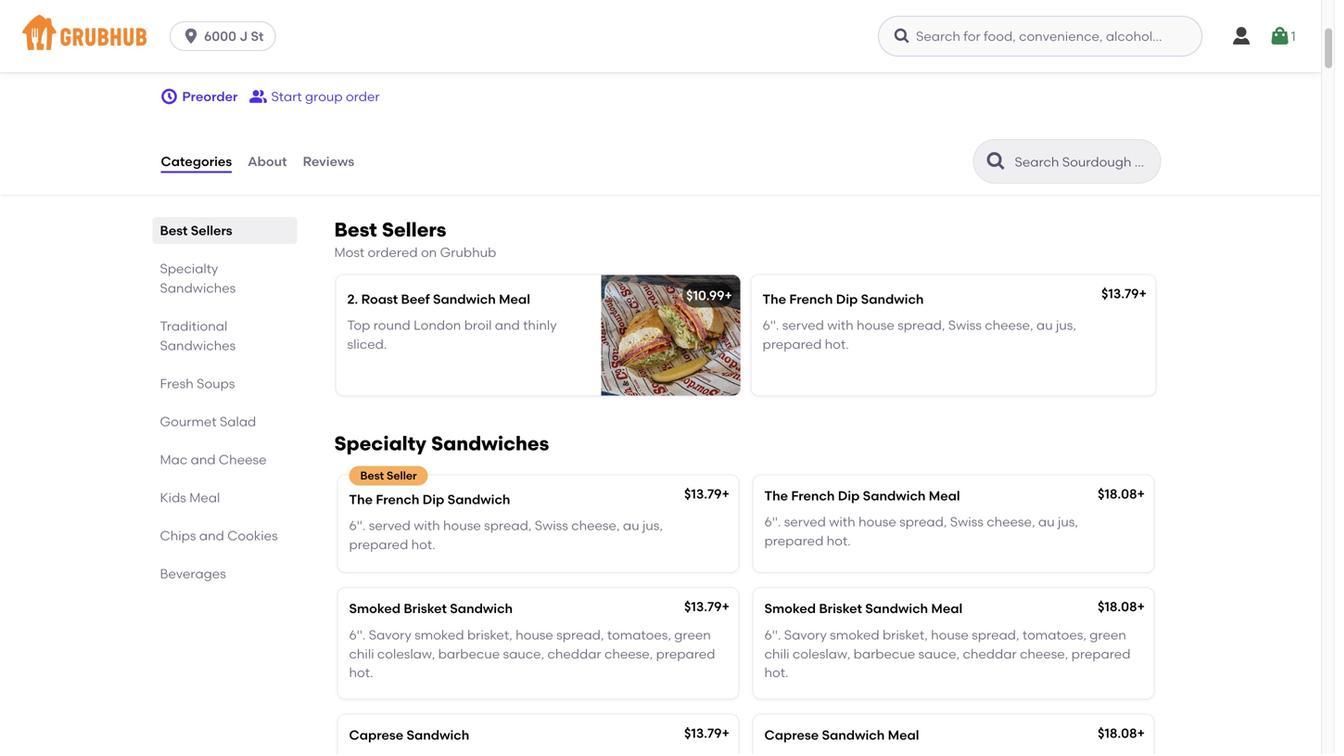 Task type: locate. For each thing, give the bounding box(es) containing it.
1 $18.08 + from the top
[[1098, 486, 1145, 502]]

svg image inside 1 button
[[1269, 25, 1292, 47]]

served
[[783, 317, 824, 333], [785, 514, 826, 530], [369, 518, 411, 534]]

brisket for smoked brisket sandwich meal
[[819, 601, 863, 617]]

svg image
[[1231, 25, 1253, 47], [1269, 25, 1292, 47], [182, 27, 200, 45], [160, 87, 179, 106]]

people icon image
[[249, 87, 268, 106]]

green
[[675, 627, 711, 643], [1090, 627, 1127, 643]]

brisket
[[404, 601, 447, 617], [819, 601, 863, 617]]

6". savory smoked brisket, house spread, tomatoes, green chili coleslaw, barbecue sauce, cheddar cheese, prepared hot.
[[349, 627, 716, 681], [765, 627, 1131, 681]]

1 horizontal spatial brisket,
[[883, 627, 928, 643]]

1 sauce, from the left
[[503, 646, 545, 662]]

french
[[790, 291, 833, 307], [792, 488, 835, 504], [376, 491, 420, 507]]

savory for smoked brisket sandwich
[[369, 627, 412, 643]]

best inside best sellers most ordered on grubhub
[[334, 218, 377, 242]]

1 savory from the left
[[369, 627, 412, 643]]

1 brisket, from the left
[[467, 627, 513, 643]]

brisket, for smoked brisket sandwich
[[467, 627, 513, 643]]

chili for smoked brisket sandwich meal
[[765, 646, 790, 662]]

smoked brisket sandwich meal
[[765, 601, 963, 617]]

1 vertical spatial specialty sandwiches
[[334, 432, 549, 455]]

hot.
[[825, 336, 849, 352], [827, 533, 851, 549], [412, 537, 436, 552], [349, 665, 373, 681], [765, 665, 789, 681]]

6000 j st button
[[170, 21, 283, 51]]

1 vertical spatial and
[[191, 452, 216, 468]]

2 6". savory smoked brisket, house spread, tomatoes, green chili coleslaw, barbecue sauce, cheddar cheese, prepared hot. from the left
[[765, 627, 1131, 681]]

sandwiches
[[160, 280, 236, 296], [160, 338, 236, 353], [431, 432, 549, 455]]

with
[[828, 317, 854, 333], [829, 514, 856, 530], [414, 518, 440, 534]]

j
[[240, 28, 248, 44]]

0 horizontal spatial brisket,
[[467, 627, 513, 643]]

svg image for 6000 j st
[[182, 27, 200, 45]]

barbecue for smoked brisket sandwich
[[438, 646, 500, 662]]

sellers down categories button
[[191, 223, 232, 238]]

2. roast beef sandwich meal image
[[602, 275, 741, 395]]

best sellers most ordered on grubhub
[[334, 218, 497, 260]]

$18.08 +
[[1098, 486, 1145, 502], [1098, 599, 1145, 615], [1098, 725, 1145, 741]]

0 horizontal spatial brisket
[[404, 601, 447, 617]]

best up most
[[334, 218, 377, 242]]

categories button
[[160, 128, 233, 195]]

svg image for 1
[[1269, 25, 1292, 47]]

$18.08 for 6". served with house spread, swiss cheese, au jus, prepared hot.
[[1098, 486, 1138, 502]]

0 horizontal spatial smoked
[[415, 627, 464, 643]]

sellers inside best sellers most ordered on grubhub
[[382, 218, 447, 242]]

1 horizontal spatial sellers
[[382, 218, 447, 242]]

and for cheese
[[191, 452, 216, 468]]

0 horizontal spatial cheddar
[[548, 646, 602, 662]]

0 vertical spatial $18.08 +
[[1098, 486, 1145, 502]]

smoked
[[415, 627, 464, 643], [830, 627, 880, 643]]

dip
[[836, 291, 858, 307], [838, 488, 860, 504], [423, 491, 445, 507]]

savory
[[369, 627, 412, 643], [785, 627, 827, 643]]

option group
[[160, 18, 478, 65]]

0 vertical spatial $18.08
[[1098, 486, 1138, 502]]

1 smoked from the left
[[415, 627, 464, 643]]

barbecue
[[438, 646, 500, 662], [854, 646, 916, 662]]

0 horizontal spatial smoked
[[349, 601, 401, 617]]

Search for food, convenience, alcohol... search field
[[878, 16, 1203, 57]]

1 vertical spatial $18.08 +
[[1098, 599, 1145, 615]]

2 tomatoes, from the left
[[1023, 627, 1087, 643]]

1 6". savory smoked brisket, house spread, tomatoes, green chili coleslaw, barbecue sauce, cheddar cheese, prepared hot. from the left
[[349, 627, 716, 681]]

1 $18.08 from the top
[[1098, 486, 1138, 502]]

0 horizontal spatial coleslaw,
[[377, 646, 435, 662]]

mac and cheese
[[160, 452, 267, 468]]

best down categories button
[[160, 223, 188, 238]]

0 vertical spatial specialty sandwiches
[[160, 261, 236, 296]]

swiss for $13.79 +
[[949, 317, 982, 333]]

meal
[[499, 291, 530, 307], [929, 488, 961, 504], [189, 490, 220, 506], [932, 601, 963, 617], [888, 727, 920, 743]]

1 tomatoes, from the left
[[607, 627, 672, 643]]

barbecue down "smoked brisket sandwich meal"
[[854, 646, 916, 662]]

chili for smoked brisket sandwich
[[349, 646, 374, 662]]

1 vertical spatial the french dip sandwich
[[349, 491, 511, 507]]

2 savory from the left
[[785, 627, 827, 643]]

6". savory smoked brisket, house spread, tomatoes, green chili coleslaw, barbecue sauce, cheddar cheese, prepared hot. for smoked brisket sandwich meal
[[765, 627, 1131, 681]]

0 horizontal spatial 6". savory smoked brisket, house spread, tomatoes, green chili coleslaw, barbecue sauce, cheddar cheese, prepared hot.
[[349, 627, 716, 681]]

best for best sellers most ordered on grubhub
[[334, 218, 377, 242]]

1 green from the left
[[675, 627, 711, 643]]

sandwich
[[433, 291, 496, 307], [861, 291, 924, 307], [863, 488, 926, 504], [448, 491, 511, 507], [450, 601, 513, 617], [866, 601, 929, 617], [407, 727, 470, 743], [822, 727, 885, 743]]

6". savory smoked brisket, house spread, tomatoes, green chili coleslaw, barbecue sauce, cheddar cheese, prepared hot. for smoked brisket sandwich
[[349, 627, 716, 681]]

the for $10.99 +
[[763, 291, 787, 307]]

1 horizontal spatial brisket
[[819, 601, 863, 617]]

specialty sandwiches down best sellers
[[160, 261, 236, 296]]

order
[[346, 89, 380, 104]]

sellers up on
[[382, 218, 447, 242]]

2 smoked from the left
[[765, 601, 816, 617]]

au for $13.79 +
[[1037, 317, 1053, 333]]

spread,
[[898, 317, 946, 333], [900, 514, 947, 530], [484, 518, 532, 534], [557, 627, 604, 643], [972, 627, 1020, 643]]

coleslaw, down "smoked brisket sandwich"
[[377, 646, 435, 662]]

1 horizontal spatial cheddar
[[963, 646, 1017, 662]]

most
[[334, 244, 365, 260]]

st
[[251, 28, 264, 44]]

1 brisket from the left
[[404, 601, 447, 617]]

1 horizontal spatial coleslaw,
[[793, 646, 851, 662]]

2 vertical spatial $18.08
[[1098, 725, 1138, 741]]

1 horizontal spatial barbecue
[[854, 646, 916, 662]]

1 horizontal spatial smoked
[[830, 627, 880, 643]]

tomatoes,
[[607, 627, 672, 643], [1023, 627, 1087, 643]]

1 vertical spatial specialty
[[334, 432, 427, 455]]

smoked down "smoked brisket sandwich meal"
[[830, 627, 880, 643]]

2 sauce, from the left
[[919, 646, 960, 662]]

specialty up "best seller"
[[334, 432, 427, 455]]

1 caprese from the left
[[349, 727, 404, 743]]

traditional
[[160, 318, 228, 334]]

0 vertical spatial and
[[495, 317, 520, 333]]

1 horizontal spatial specialty sandwiches
[[334, 432, 549, 455]]

25–40
[[211, 42, 243, 56]]

$18.08 + for 6". served with house spread, swiss cheese, au jus, prepared hot.
[[1098, 486, 1145, 502]]

1 horizontal spatial the french dip sandwich
[[763, 291, 924, 307]]

kids
[[160, 490, 186, 506]]

1 coleslaw, from the left
[[377, 646, 435, 662]]

jus,
[[1056, 317, 1077, 333], [1058, 514, 1079, 530], [643, 518, 663, 534]]

served for $10.99 +
[[783, 317, 824, 333]]

$10.99 +
[[687, 287, 733, 303]]

$18.08
[[1098, 486, 1138, 502], [1098, 599, 1138, 615], [1098, 725, 1138, 741]]

2 brisket from the left
[[819, 601, 863, 617]]

swiss for $18.08 +
[[951, 514, 984, 530]]

chips and cookies
[[160, 528, 278, 544]]

0 horizontal spatial specialty sandwiches
[[160, 261, 236, 296]]

min
[[246, 42, 266, 56]]

6000
[[204, 28, 237, 44]]

sauce, for smoked brisket sandwich meal
[[919, 646, 960, 662]]

1 horizontal spatial green
[[1090, 627, 1127, 643]]

kids meal
[[160, 490, 220, 506]]

2 $18.08 from the top
[[1098, 599, 1138, 615]]

$10.99
[[687, 287, 725, 303]]

2 green from the left
[[1090, 627, 1127, 643]]

0 horizontal spatial sellers
[[191, 223, 232, 238]]

1 horizontal spatial sauce,
[[919, 646, 960, 662]]

best for best sellers
[[160, 223, 188, 238]]

0 horizontal spatial specialty
[[160, 261, 218, 277]]

3 $18.08 from the top
[[1098, 725, 1138, 741]]

and right broil
[[495, 317, 520, 333]]

1 horizontal spatial 6". savory smoked brisket, house spread, tomatoes, green chili coleslaw, barbecue sauce, cheddar cheese, prepared hot.
[[765, 627, 1131, 681]]

1 button
[[1269, 19, 1296, 53]]

2 vertical spatial $18.08 +
[[1098, 725, 1145, 741]]

best left "seller"
[[360, 469, 384, 482]]

0 horizontal spatial caprese
[[349, 727, 404, 743]]

the
[[763, 291, 787, 307], [765, 488, 788, 504], [349, 491, 373, 507]]

brisket, down "smoked brisket sandwich meal"
[[883, 627, 928, 643]]

specialty
[[160, 261, 218, 277], [334, 432, 427, 455]]

gourmet
[[160, 414, 217, 430]]

6".
[[763, 317, 780, 333], [765, 514, 781, 530], [349, 518, 366, 534], [349, 627, 366, 643], [765, 627, 781, 643]]

au
[[1037, 317, 1053, 333], [1039, 514, 1055, 530], [623, 518, 640, 534]]

coleslaw,
[[377, 646, 435, 662], [793, 646, 851, 662]]

top
[[347, 317, 370, 333]]

specialty sandwiches up "seller"
[[334, 432, 549, 455]]

with for $10.99 +
[[828, 317, 854, 333]]

6". served with house spread, swiss cheese, au jus, prepared hot. for $13.79
[[763, 317, 1077, 352]]

brisket, down "smoked brisket sandwich"
[[467, 627, 513, 643]]

smoked down "smoked brisket sandwich"
[[415, 627, 464, 643]]

specialty down best sellers
[[160, 261, 218, 277]]

with for $13.79 +
[[829, 514, 856, 530]]

1 smoked from the left
[[349, 601, 401, 617]]

2 smoked from the left
[[830, 627, 880, 643]]

sellers for best sellers most ordered on grubhub
[[382, 218, 447, 242]]

0 horizontal spatial savory
[[369, 627, 412, 643]]

2 barbecue from the left
[[854, 646, 916, 662]]

brisket,
[[467, 627, 513, 643], [883, 627, 928, 643]]

london
[[414, 317, 461, 333]]

2 chili from the left
[[765, 646, 790, 662]]

1 chili from the left
[[349, 646, 374, 662]]

1 horizontal spatial savory
[[785, 627, 827, 643]]

svg image inside preorder button
[[160, 87, 179, 106]]

1 cheddar from the left
[[548, 646, 602, 662]]

house
[[857, 317, 895, 333], [859, 514, 897, 530], [443, 518, 481, 534], [516, 627, 554, 643], [931, 627, 969, 643]]

1 horizontal spatial tomatoes,
[[1023, 627, 1087, 643]]

cookies
[[227, 528, 278, 544]]

beverages
[[160, 566, 226, 582]]

1 barbecue from the left
[[438, 646, 500, 662]]

0 horizontal spatial tomatoes,
[[607, 627, 672, 643]]

2 $18.08 + from the top
[[1098, 599, 1145, 615]]

smoked for smoked brisket sandwich
[[349, 601, 401, 617]]

Search Sourdough & Co  search field
[[1013, 153, 1155, 171]]

0 horizontal spatial green
[[675, 627, 711, 643]]

1 horizontal spatial smoked
[[765, 601, 816, 617]]

svg image
[[893, 27, 912, 45]]

swiss
[[949, 317, 982, 333], [951, 514, 984, 530], [535, 518, 569, 534]]

categories
[[161, 153, 232, 169]]

jus, for $18.08 +
[[1058, 514, 1079, 530]]

2 caprese from the left
[[765, 727, 819, 743]]

1 vertical spatial $18.08
[[1098, 599, 1138, 615]]

specialty sandwiches
[[160, 261, 236, 296], [334, 432, 549, 455]]

6". served with house spread, swiss cheese, au jus, prepared hot.
[[763, 317, 1077, 352], [765, 514, 1079, 549], [349, 518, 663, 552]]

barbecue down "smoked brisket sandwich"
[[438, 646, 500, 662]]

$13.79 +
[[1102, 286, 1147, 301], [685, 486, 730, 502], [685, 599, 730, 615], [685, 725, 730, 741]]

the french dip sandwich
[[763, 291, 924, 307], [349, 491, 511, 507]]

1 horizontal spatial specialty
[[334, 432, 427, 455]]

1 horizontal spatial caprese
[[765, 727, 819, 743]]

and
[[495, 317, 520, 333], [191, 452, 216, 468], [199, 528, 224, 544]]

0 horizontal spatial chili
[[349, 646, 374, 662]]

and right the chips
[[199, 528, 224, 544]]

+
[[1140, 286, 1147, 301], [725, 287, 733, 303], [722, 486, 730, 502], [1138, 486, 1145, 502], [722, 599, 730, 615], [1138, 599, 1145, 615], [722, 725, 730, 741], [1138, 725, 1145, 741]]

cheddar
[[548, 646, 602, 662], [963, 646, 1017, 662]]

smoked for smoked brisket sandwich meal
[[765, 601, 816, 617]]

savory down "smoked brisket sandwich meal"
[[785, 627, 827, 643]]

$18.08 for 6". savory smoked brisket, house spread, tomatoes, green chili coleslaw, barbecue sauce, cheddar cheese, prepared hot.
[[1098, 599, 1138, 615]]

fresh
[[160, 376, 194, 392]]

best
[[334, 218, 377, 242], [160, 223, 188, 238], [360, 469, 384, 482]]

svg image inside 6000 j st button
[[182, 27, 200, 45]]

french for $10.99 +
[[790, 291, 833, 307]]

2 vertical spatial and
[[199, 528, 224, 544]]

best sellers
[[160, 223, 232, 238]]

2 cheddar from the left
[[963, 646, 1017, 662]]

0 horizontal spatial barbecue
[[438, 646, 500, 662]]

and right mac
[[191, 452, 216, 468]]

chili
[[349, 646, 374, 662], [765, 646, 790, 662]]

dip for $10.99 +
[[836, 291, 858, 307]]

coleslaw, down "smoked brisket sandwich meal"
[[793, 646, 851, 662]]

top round london broil and thinly sliced.
[[347, 317, 557, 352]]

1 horizontal spatial chili
[[765, 646, 790, 662]]

reviews button
[[302, 128, 356, 195]]

2 brisket, from the left
[[883, 627, 928, 643]]

sellers
[[382, 218, 447, 242], [191, 223, 232, 238]]

2 coleslaw, from the left
[[793, 646, 851, 662]]

sellers for best sellers
[[191, 223, 232, 238]]

and for cookies
[[199, 528, 224, 544]]

0 horizontal spatial sauce,
[[503, 646, 545, 662]]

savory down "smoked brisket sandwich"
[[369, 627, 412, 643]]

caprese
[[349, 727, 404, 743], [765, 727, 819, 743]]

group
[[305, 89, 343, 104]]



Task type: describe. For each thing, give the bounding box(es) containing it.
reviews
[[303, 153, 355, 169]]

start group order
[[271, 89, 380, 104]]

beef
[[401, 291, 430, 307]]

tomatoes, for $13.79
[[607, 627, 672, 643]]

3 $18.08 + from the top
[[1098, 725, 1145, 741]]

green for $18.08 +
[[1090, 627, 1127, 643]]

tomatoes, for $18.08
[[1023, 627, 1087, 643]]

2.
[[347, 291, 358, 307]]

about button
[[247, 128, 288, 195]]

$18.08 + for 6". savory smoked brisket, house spread, tomatoes, green chili coleslaw, barbecue sauce, cheddar cheese, prepared hot.
[[1098, 599, 1145, 615]]

0 vertical spatial the french dip sandwich
[[763, 291, 924, 307]]

caprese for caprese sandwich
[[349, 727, 404, 743]]

cheddar for smoked brisket sandwich meal
[[963, 646, 1017, 662]]

cheese
[[219, 452, 267, 468]]

dip for $13.79 +
[[838, 488, 860, 504]]

smoked brisket sandwich
[[349, 601, 513, 617]]

coleslaw, for smoked brisket sandwich
[[377, 646, 435, 662]]

coleslaw, for smoked brisket sandwich meal
[[793, 646, 851, 662]]

cheddar for smoked brisket sandwich
[[548, 646, 602, 662]]

caprese sandwich
[[349, 727, 470, 743]]

the for $13.79 +
[[765, 488, 788, 504]]

start
[[271, 89, 302, 104]]

preorder
[[182, 89, 238, 104]]

start group order button
[[249, 80, 380, 113]]

french for $13.79 +
[[792, 488, 835, 504]]

and inside top round london broil and thinly sliced.
[[495, 317, 520, 333]]

mac
[[160, 452, 188, 468]]

brisket, for smoked brisket sandwich meal
[[883, 627, 928, 643]]

chips
[[160, 528, 196, 544]]

fresh soups
[[160, 376, 235, 392]]

best for best seller
[[360, 469, 384, 482]]

grubhub
[[440, 244, 497, 260]]

about
[[248, 153, 287, 169]]

best seller
[[360, 469, 417, 482]]

6000 j st
[[204, 28, 264, 44]]

jus, for $13.79 +
[[1056, 317, 1077, 333]]

the french dip sandwich meal
[[765, 488, 961, 504]]

0 vertical spatial specialty
[[160, 261, 218, 277]]

roast
[[361, 291, 398, 307]]

ordered
[[368, 244, 418, 260]]

1
[[1292, 28, 1296, 44]]

delivery 25–40 min
[[211, 26, 266, 56]]

caprese for caprese sandwich meal
[[765, 727, 819, 743]]

option group containing delivery 25–40 min
[[160, 18, 478, 65]]

served for $13.79 +
[[785, 514, 826, 530]]

traditional sandwiches
[[160, 318, 236, 353]]

1 vertical spatial sandwiches
[[160, 338, 236, 353]]

delivery
[[216, 26, 260, 40]]

search icon image
[[986, 150, 1008, 173]]

0 vertical spatial sandwiches
[[160, 280, 236, 296]]

seller
[[387, 469, 417, 482]]

2. roast beef sandwich meal
[[347, 291, 530, 307]]

green for $13.79 +
[[675, 627, 711, 643]]

svg image for preorder
[[160, 87, 179, 106]]

main navigation navigation
[[0, 0, 1322, 72]]

au for $18.08 +
[[1039, 514, 1055, 530]]

caprese sandwich meal
[[765, 727, 920, 743]]

broil
[[464, 317, 492, 333]]

preorder button
[[160, 80, 238, 113]]

2 vertical spatial sandwiches
[[431, 432, 549, 455]]

round
[[374, 317, 411, 333]]

sliced.
[[347, 336, 387, 352]]

0 horizontal spatial the french dip sandwich
[[349, 491, 511, 507]]

on
[[421, 244, 437, 260]]

smoked for smoked brisket sandwich meal
[[830, 627, 880, 643]]

6". served with house spread, swiss cheese, au jus, prepared hot. for $18.08
[[765, 514, 1079, 549]]

gourmet salad
[[160, 414, 256, 430]]

salad
[[220, 414, 256, 430]]

savory for smoked brisket sandwich meal
[[785, 627, 827, 643]]

thinly
[[523, 317, 557, 333]]

sauce, for smoked brisket sandwich
[[503, 646, 545, 662]]

soups
[[197, 376, 235, 392]]

smoked for smoked brisket sandwich
[[415, 627, 464, 643]]

brisket for smoked brisket sandwich
[[404, 601, 447, 617]]

barbecue for smoked brisket sandwich meal
[[854, 646, 916, 662]]



Task type: vqa. For each thing, say whether or not it's contained in the screenshot.
leftmost (10),
no



